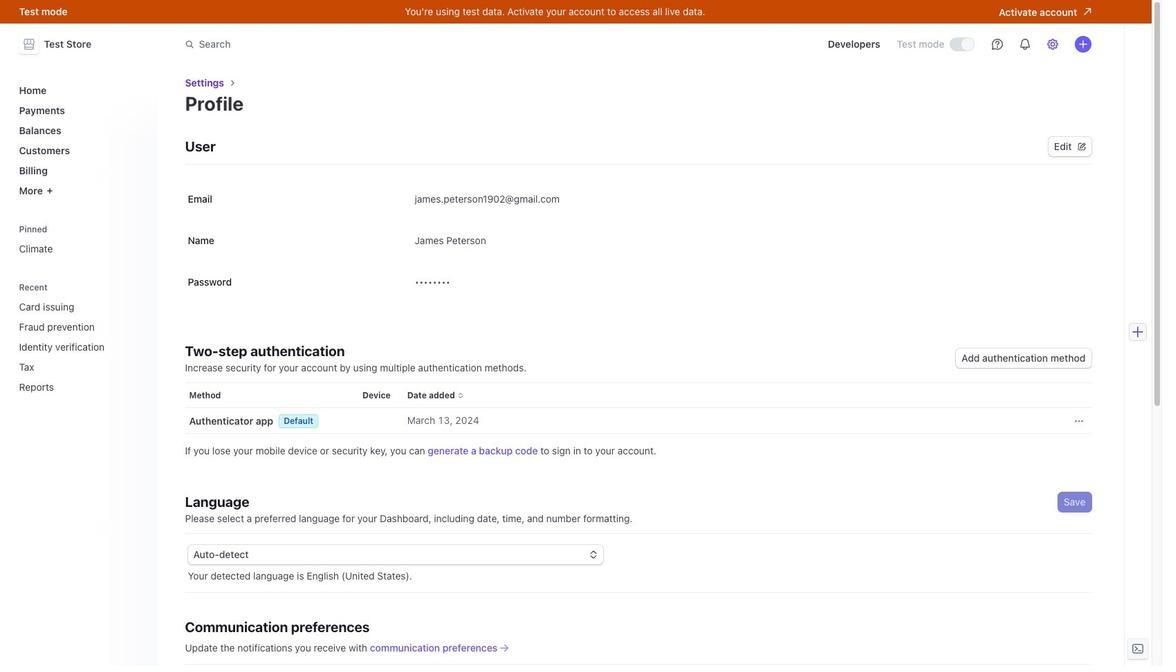 Task type: locate. For each thing, give the bounding box(es) containing it.
recent element
[[13, 278, 149, 399], [13, 296, 149, 399]]

None search field
[[177, 31, 567, 57]]

core navigation links element
[[13, 79, 149, 202]]

notifications image
[[1020, 39, 1031, 50]]

clear history image
[[135, 283, 144, 292]]

Test mode checkbox
[[951, 38, 974, 51]]

pinned element
[[13, 220, 149, 260]]



Task type: describe. For each thing, give the bounding box(es) containing it.
row actions image
[[1075, 417, 1083, 425]]

edit pins image
[[135, 225, 144, 234]]

1 recent element from the top
[[13, 278, 149, 399]]

settings image
[[1047, 39, 1059, 50]]

help image
[[992, 39, 1003, 50]]

svg image
[[1078, 143, 1086, 151]]

Search text field
[[177, 31, 567, 57]]

2 recent element from the top
[[13, 296, 149, 399]]



Task type: vqa. For each thing, say whether or not it's contained in the screenshot.
"svg" image
yes



